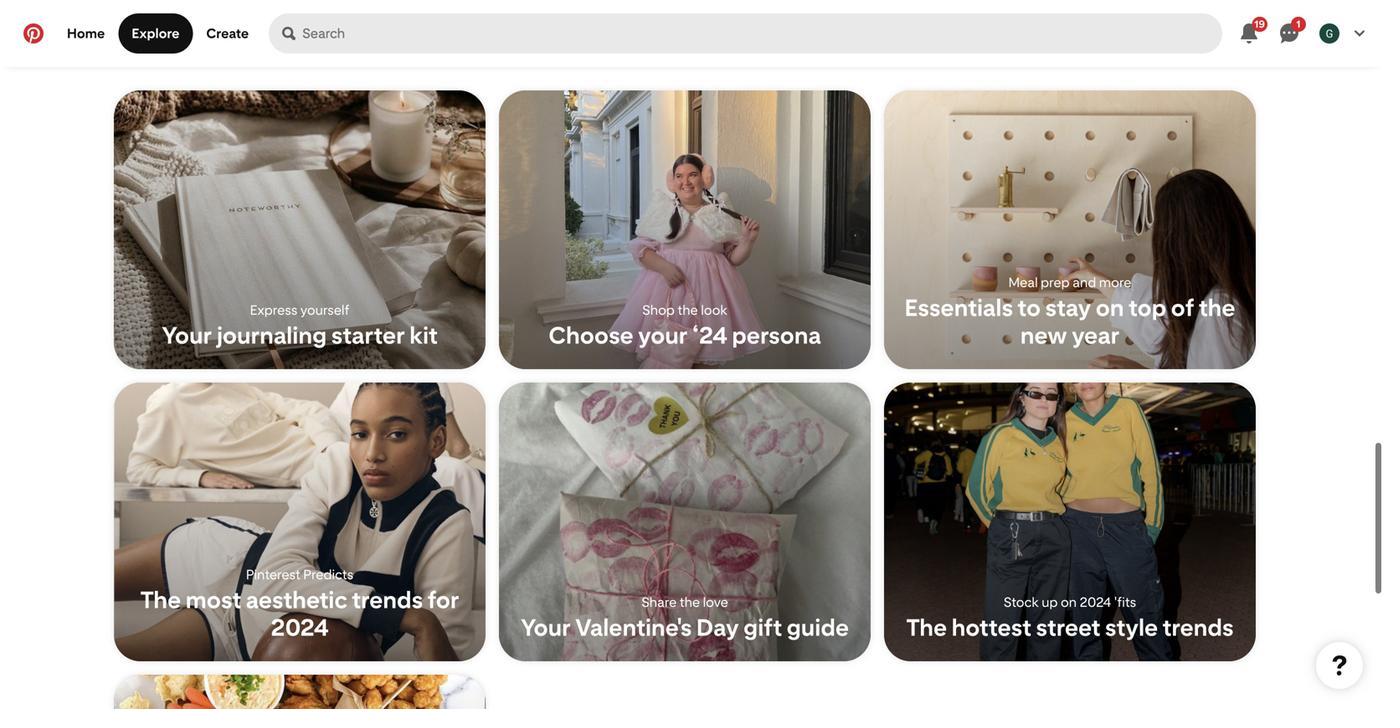 Task type: describe. For each thing, give the bounding box(es) containing it.
stay
[[1046, 294, 1092, 322]]

home link
[[54, 13, 118, 54]]

meal prep and more essentials to stay on top of the new year
[[905, 275, 1236, 349]]

share the love your valentine's day gift guide
[[521, 595, 850, 642]]

on inside stock up on 2024 'fits the hottest street style trends
[[1061, 595, 1077, 611]]

gift
[[744, 614, 783, 642]]

the for gift
[[680, 595, 700, 611]]

style
[[1106, 614, 1159, 642]]

more
[[1100, 275, 1132, 291]]

the inside the pinterest predicts the most aesthetic trends for 2024
[[140, 586, 181, 614]]

19 button
[[1230, 13, 1270, 54]]

of
[[1172, 294, 1195, 322]]

the inside meal prep and more essentials to stay on top of the new year
[[1200, 294, 1236, 322]]

persona
[[732, 322, 822, 349]]

trends inside the pinterest predicts the most aesthetic trends for 2024
[[352, 586, 423, 614]]

express yourself your journaling starter kit
[[162, 302, 438, 349]]

2024 inside the pinterest predicts the most aesthetic trends for 2024
[[271, 614, 329, 642]]

trends inside stock up on 2024 'fits the hottest street style trends
[[1163, 614, 1234, 642]]

stock up on 2024 'fits the hottest street style trends
[[907, 595, 1234, 642]]

stock
[[1004, 595, 1039, 611]]

1 button
[[1270, 13, 1310, 54]]

hottest
[[952, 614, 1032, 642]]

prep
[[1041, 275, 1070, 291]]

and
[[1073, 275, 1097, 291]]

starter
[[331, 322, 405, 349]]

meal
[[1009, 275, 1039, 291]]

spotlight
[[697, 44, 767, 64]]

the inside stock up on 2024 'fits the hottest street style trends
[[907, 614, 948, 642]]

shopping spotlight
[[617, 44, 767, 64]]

year
[[1072, 322, 1120, 349]]

guide
[[787, 614, 850, 642]]

your inside "express yourself your journaling starter kit"
[[162, 322, 212, 349]]

'fits
[[1115, 595, 1137, 611]]

create
[[206, 26, 249, 41]]

pinterest
[[246, 567, 301, 583]]

2024 inside stock up on 2024 'fits the hottest street style trends
[[1080, 595, 1112, 611]]



Task type: vqa. For each thing, say whether or not it's contained in the screenshot.
the better
no



Task type: locate. For each thing, give the bounding box(es) containing it.
shop
[[643, 302, 675, 318]]

1 vertical spatial your
[[521, 614, 571, 642]]

1 horizontal spatial trends
[[1163, 614, 1234, 642]]

for
[[428, 586, 460, 614]]

choose
[[549, 322, 634, 349]]

essentials
[[905, 294, 1014, 322]]

the left the "look"
[[678, 302, 698, 318]]

1 horizontal spatial the
[[907, 614, 948, 642]]

day
[[697, 614, 739, 642]]

on inside meal prep and more essentials to stay on top of the new year
[[1096, 294, 1125, 322]]

aesthetic
[[246, 586, 348, 614]]

trends left for at the bottom
[[352, 586, 423, 614]]

new
[[1021, 322, 1068, 349]]

1 vertical spatial on
[[1061, 595, 1077, 611]]

home
[[67, 26, 105, 41]]

0 horizontal spatial your
[[162, 322, 212, 349]]

pinterest predicts the most aesthetic trends for 2024
[[140, 567, 460, 642]]

1
[[1297, 18, 1301, 30]]

yourself
[[301, 302, 350, 318]]

on down more
[[1096, 294, 1125, 322]]

shopping
[[617, 44, 693, 64]]

2024
[[1080, 595, 1112, 611], [271, 614, 329, 642]]

the
[[140, 586, 181, 614], [907, 614, 948, 642]]

on
[[1096, 294, 1125, 322], [1061, 595, 1077, 611]]

19
[[1255, 18, 1266, 30]]

1 horizontal spatial on
[[1096, 294, 1125, 322]]

explore
[[132, 26, 180, 41]]

kit
[[410, 322, 438, 349]]

0 horizontal spatial 2024
[[271, 614, 329, 642]]

the inside shop the look choose your '24 persona
[[678, 302, 698, 318]]

2024 left 'fits
[[1080, 595, 1112, 611]]

0 horizontal spatial the
[[140, 586, 181, 614]]

trends right style
[[1163, 614, 1234, 642]]

look
[[701, 302, 728, 318]]

1 horizontal spatial your
[[521, 614, 571, 642]]

trends
[[352, 586, 423, 614], [1163, 614, 1234, 642]]

1 horizontal spatial 2024
[[1080, 595, 1112, 611]]

your inside the share the love your valentine's day gift guide
[[521, 614, 571, 642]]

the left hottest
[[907, 614, 948, 642]]

street
[[1037, 614, 1101, 642]]

share
[[642, 595, 677, 611]]

1 vertical spatial 2024
[[271, 614, 329, 642]]

0 vertical spatial on
[[1096, 294, 1125, 322]]

to
[[1018, 294, 1041, 322]]

your
[[162, 322, 212, 349], [521, 614, 571, 642]]

0 horizontal spatial trends
[[352, 586, 423, 614]]

up
[[1042, 595, 1059, 611]]

most
[[186, 586, 241, 614]]

predicts
[[304, 567, 354, 583]]

explore link
[[118, 13, 193, 54]]

the left most
[[140, 586, 181, 614]]

top
[[1129, 294, 1167, 322]]

0 vertical spatial your
[[162, 322, 212, 349]]

Search text field
[[303, 13, 1223, 54]]

your
[[639, 322, 688, 349]]

express
[[250, 302, 298, 318]]

shop the look choose your '24 persona
[[549, 302, 822, 349]]

create link
[[193, 13, 262, 54]]

the
[[1200, 294, 1236, 322], [678, 302, 698, 318], [680, 595, 700, 611]]

'24
[[693, 322, 728, 349]]

journaling
[[217, 322, 327, 349]]

greg robinson image
[[1320, 23, 1340, 44]]

valentine's
[[576, 614, 692, 642]]

0 horizontal spatial on
[[1061, 595, 1077, 611]]

search icon image
[[282, 27, 296, 40]]

love
[[703, 595, 729, 611]]

the left love
[[680, 595, 700, 611]]

2024 down pinterest
[[271, 614, 329, 642]]

the right of
[[1200, 294, 1236, 322]]

0 vertical spatial 2024
[[1080, 595, 1112, 611]]

the for persona
[[678, 302, 698, 318]]

on right up
[[1061, 595, 1077, 611]]

the inside the share the love your valentine's day gift guide
[[680, 595, 700, 611]]



